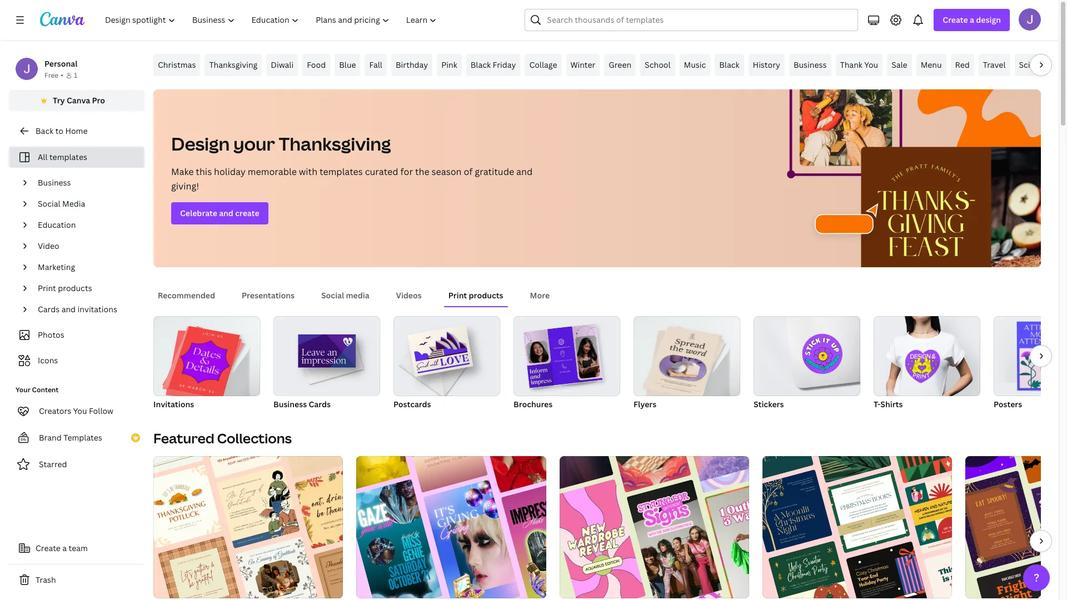 Task type: locate. For each thing, give the bounding box(es) containing it.
1 horizontal spatial create
[[943, 14, 968, 25]]

templates right with
[[320, 166, 363, 178]]

invitations link
[[153, 316, 260, 412]]

business card image
[[273, 316, 380, 396], [298, 335, 356, 368]]

t shirt image inside t-shirts link
[[901, 335, 947, 396]]

black
[[471, 59, 491, 70], [719, 59, 740, 70]]

black left friday
[[471, 59, 491, 70]]

products left more
[[469, 290, 503, 301]]

a left design on the right top of page
[[970, 14, 974, 25]]

1 horizontal spatial products
[[469, 290, 503, 301]]

postcards link
[[394, 316, 500, 412]]

celebrate and create link
[[171, 202, 268, 225]]

history
[[753, 59, 780, 70]]

social inside button
[[321, 290, 344, 301]]

black right music
[[719, 59, 740, 70]]

1
[[74, 71, 77, 80]]

business up collections
[[273, 399, 307, 410]]

0 horizontal spatial products
[[58, 283, 92, 294]]

0 horizontal spatial business
[[38, 177, 71, 188]]

you left 'follow'
[[73, 406, 87, 416]]

invitations
[[78, 304, 117, 315]]

t shirt image
[[874, 316, 981, 396], [901, 335, 947, 396]]

2 horizontal spatial and
[[516, 166, 533, 178]]

0 horizontal spatial black
[[471, 59, 491, 70]]

0 vertical spatial social
[[38, 198, 60, 209]]

1 horizontal spatial a
[[970, 14, 974, 25]]

print down marketing
[[38, 283, 56, 294]]

templates right 'all' at top
[[49, 152, 87, 162]]

media
[[346, 290, 369, 301]]

0 vertical spatial thanksgiving
[[209, 59, 258, 70]]

social media link
[[33, 193, 138, 215]]

make this holiday memorable with templates curated for the season of gratitude and giving!
[[171, 166, 533, 192]]

a inside dropdown button
[[970, 14, 974, 25]]

celebrate
[[180, 208, 217, 218]]

1 horizontal spatial business
[[273, 399, 307, 410]]

poster image
[[994, 316, 1067, 396], [1017, 322, 1067, 391]]

products
[[58, 283, 92, 294], [469, 290, 503, 301]]

black inside black link
[[719, 59, 740, 70]]

recommended button
[[153, 285, 220, 306]]

0 horizontal spatial you
[[73, 406, 87, 416]]

menu link
[[916, 54, 946, 76]]

create left team
[[36, 543, 61, 554]]

with
[[299, 166, 317, 178]]

print products for print products link
[[38, 283, 92, 294]]

videos button
[[392, 285, 426, 306]]

products inside button
[[469, 290, 503, 301]]

create inside dropdown button
[[943, 14, 968, 25]]

flyers link
[[634, 316, 740, 412]]

travel
[[983, 59, 1006, 70]]

social media button
[[317, 285, 374, 306]]

print
[[38, 283, 56, 294], [448, 290, 467, 301]]

follow
[[89, 406, 113, 416]]

personal
[[44, 58, 78, 69]]

try canva pro button
[[9, 90, 145, 111]]

print products
[[38, 283, 92, 294], [448, 290, 503, 301]]

you right thank
[[865, 59, 878, 70]]

trash
[[36, 575, 56, 585]]

2 vertical spatial and
[[61, 304, 76, 315]]

brochure image
[[514, 316, 620, 396], [523, 324, 603, 388]]

free •
[[44, 71, 63, 80]]

social for social media
[[38, 198, 60, 209]]

0 horizontal spatial a
[[62, 543, 67, 554]]

0 vertical spatial create
[[943, 14, 968, 25]]

a inside button
[[62, 543, 67, 554]]

black inside black friday link
[[471, 59, 491, 70]]

curated
[[365, 166, 398, 178]]

1 vertical spatial business
[[38, 177, 71, 188]]

photos
[[38, 330, 64, 340]]

business cards
[[273, 399, 331, 410]]

collage link
[[525, 54, 562, 76]]

winter
[[571, 59, 596, 70]]

1 horizontal spatial cards
[[309, 399, 331, 410]]

design your thanksgiving image
[[774, 89, 1041, 267]]

1 vertical spatial social
[[321, 290, 344, 301]]

0 horizontal spatial social
[[38, 198, 60, 209]]

thanksgiving left diwali
[[209, 59, 258, 70]]

recommended
[[158, 290, 215, 301]]

business link left thank
[[789, 54, 831, 76]]

business left thank
[[794, 59, 827, 70]]

and inside make this holiday memorable with templates curated for the season of gratitude and giving!
[[516, 166, 533, 178]]

back to home link
[[9, 120, 145, 142]]

posters link
[[994, 316, 1067, 412]]

your
[[233, 132, 275, 156]]

1 horizontal spatial social
[[321, 290, 344, 301]]

brochures link
[[514, 316, 620, 412]]

•
[[61, 71, 63, 80]]

design your thanksgiving
[[171, 132, 391, 156]]

social media
[[38, 198, 85, 209]]

cards and invitations link
[[33, 299, 138, 320]]

1 vertical spatial you
[[73, 406, 87, 416]]

and down print products link
[[61, 304, 76, 315]]

friday
[[493, 59, 516, 70]]

cards and invitations
[[38, 304, 117, 315]]

poster image inside posters link
[[1017, 322, 1067, 391]]

1 vertical spatial and
[[219, 208, 233, 218]]

holiday
[[214, 166, 246, 178]]

0 vertical spatial and
[[516, 166, 533, 178]]

print right videos
[[448, 290, 467, 301]]

red link
[[951, 54, 974, 76]]

and for cards and invitations
[[61, 304, 76, 315]]

business link up media
[[33, 172, 138, 193]]

1 black from the left
[[471, 59, 491, 70]]

1 horizontal spatial you
[[865, 59, 878, 70]]

create
[[943, 14, 968, 25], [36, 543, 61, 554]]

science link
[[1015, 54, 1053, 76]]

postcard image
[[394, 316, 500, 396], [408, 325, 474, 377]]

0 horizontal spatial thanksgiving
[[209, 59, 258, 70]]

0 horizontal spatial print
[[38, 283, 56, 294]]

brand
[[39, 432, 62, 443]]

t-shirts
[[874, 399, 903, 410]]

1 horizontal spatial and
[[219, 208, 233, 218]]

education link
[[33, 215, 138, 236]]

thanksgiving
[[209, 59, 258, 70], [279, 132, 391, 156]]

create left design on the right top of page
[[943, 14, 968, 25]]

None search field
[[525, 9, 858, 31]]

back to home
[[36, 126, 88, 136]]

more button
[[526, 285, 554, 306]]

0 horizontal spatial templates
[[49, 152, 87, 162]]

1 horizontal spatial thanksgiving
[[279, 132, 391, 156]]

1 horizontal spatial print
[[448, 290, 467, 301]]

create a team button
[[9, 538, 145, 560]]

print products button
[[444, 285, 508, 306]]

0 vertical spatial you
[[865, 59, 878, 70]]

0 horizontal spatial create
[[36, 543, 61, 554]]

0 vertical spatial a
[[970, 14, 974, 25]]

print products for print products button
[[448, 290, 503, 301]]

1 vertical spatial business link
[[33, 172, 138, 193]]

business for the left business link
[[38, 177, 71, 188]]

content
[[32, 385, 59, 395]]

blue
[[339, 59, 356, 70]]

sale link
[[887, 54, 912, 76]]

presentations button
[[237, 285, 299, 306]]

social up education
[[38, 198, 60, 209]]

create inside button
[[36, 543, 61, 554]]

0 horizontal spatial print products
[[38, 283, 92, 294]]

1 horizontal spatial business link
[[789, 54, 831, 76]]

create for create a design
[[943, 14, 968, 25]]

business up social media
[[38, 177, 71, 188]]

0 horizontal spatial and
[[61, 304, 76, 315]]

invitation image
[[153, 316, 260, 396], [168, 326, 240, 400]]

video
[[38, 241, 59, 251]]

1 vertical spatial create
[[36, 543, 61, 554]]

2 vertical spatial business
[[273, 399, 307, 410]]

products up "cards and invitations"
[[58, 283, 92, 294]]

t-
[[874, 399, 881, 410]]

black for black friday
[[471, 59, 491, 70]]

and
[[516, 166, 533, 178], [219, 208, 233, 218], [61, 304, 76, 315]]

0 horizontal spatial cards
[[38, 304, 60, 315]]

jacob simon image
[[1019, 8, 1041, 31]]

and left create
[[219, 208, 233, 218]]

social for social media
[[321, 290, 344, 301]]

pro
[[92, 95, 105, 106]]

music link
[[680, 54, 711, 76]]

thank you
[[840, 59, 878, 70]]

postcards
[[394, 399, 431, 410]]

social left media
[[321, 290, 344, 301]]

cards
[[38, 304, 60, 315], [309, 399, 331, 410]]

you for thank
[[865, 59, 878, 70]]

creators you follow link
[[9, 400, 145, 422]]

1 horizontal spatial templates
[[320, 166, 363, 178]]

thanksgiving up with
[[279, 132, 391, 156]]

top level navigation element
[[98, 9, 447, 31]]

1 vertical spatial templates
[[320, 166, 363, 178]]

1 horizontal spatial print products
[[448, 290, 503, 301]]

print inside button
[[448, 290, 467, 301]]

flyer image
[[634, 316, 740, 396], [648, 326, 720, 400]]

a left team
[[62, 543, 67, 554]]

0 vertical spatial business
[[794, 59, 827, 70]]

sticker image
[[754, 316, 861, 396], [800, 332, 845, 376]]

2 black from the left
[[719, 59, 740, 70]]

1 horizontal spatial black
[[719, 59, 740, 70]]

and right gratitude at top left
[[516, 166, 533, 178]]

gratitude
[[475, 166, 514, 178]]

2 horizontal spatial business
[[794, 59, 827, 70]]

1 vertical spatial a
[[62, 543, 67, 554]]

print products inside button
[[448, 290, 503, 301]]

back
[[36, 126, 53, 136]]

home
[[65, 126, 88, 136]]



Task type: vqa. For each thing, say whether or not it's contained in the screenshot.
"people"
no



Task type: describe. For each thing, give the bounding box(es) containing it.
blue link
[[335, 54, 360, 76]]

create for create a team
[[36, 543, 61, 554]]

science
[[1019, 59, 1048, 70]]

print for print products button
[[448, 290, 467, 301]]

t-shirts link
[[874, 316, 981, 412]]

featured
[[153, 429, 214, 447]]

food
[[307, 59, 326, 70]]

christmas
[[158, 59, 196, 70]]

all
[[38, 152, 48, 162]]

0 vertical spatial templates
[[49, 152, 87, 162]]

you for creators
[[73, 406, 87, 416]]

pink
[[441, 59, 457, 70]]

all templates
[[38, 152, 87, 162]]

celebrate and create
[[180, 208, 259, 218]]

of
[[464, 166, 473, 178]]

red
[[955, 59, 970, 70]]

diwali
[[271, 59, 294, 70]]

design
[[171, 132, 230, 156]]

videos
[[396, 290, 422, 301]]

products for print products link
[[58, 283, 92, 294]]

icons
[[38, 355, 58, 366]]

food link
[[303, 54, 330, 76]]

make
[[171, 166, 194, 178]]

starred
[[39, 459, 67, 470]]

design
[[976, 14, 1001, 25]]

your content
[[16, 385, 59, 395]]

creators
[[39, 406, 71, 416]]

postcard image inside 'link'
[[408, 325, 474, 377]]

this
[[196, 166, 212, 178]]

business cards link
[[273, 316, 380, 412]]

black friday
[[471, 59, 516, 70]]

video link
[[33, 236, 138, 257]]

starred link
[[9, 454, 145, 476]]

0 vertical spatial cards
[[38, 304, 60, 315]]

to
[[55, 126, 63, 136]]

try canva pro
[[53, 95, 105, 106]]

giving!
[[171, 180, 199, 192]]

templates
[[63, 432, 102, 443]]

fall
[[369, 59, 382, 70]]

thank you link
[[836, 54, 883, 76]]

black link
[[715, 54, 744, 76]]

for
[[401, 166, 413, 178]]

business for top business link
[[794, 59, 827, 70]]

print for print products link
[[38, 283, 56, 294]]

winter link
[[566, 54, 600, 76]]

school
[[645, 59, 671, 70]]

icons link
[[16, 350, 138, 371]]

marketing
[[38, 262, 75, 272]]

create a design button
[[934, 9, 1010, 31]]

education
[[38, 220, 76, 230]]

fall link
[[365, 54, 387, 76]]

thanksgiving link
[[205, 54, 262, 76]]

1 vertical spatial thanksgiving
[[279, 132, 391, 156]]

christmas link
[[153, 54, 200, 76]]

brand templates
[[39, 432, 102, 443]]

featured collections
[[153, 429, 292, 447]]

pink link
[[437, 54, 462, 76]]

print products link
[[33, 278, 138, 299]]

products for print products button
[[469, 290, 503, 301]]

trash link
[[9, 569, 145, 591]]

collage
[[529, 59, 557, 70]]

brochures
[[514, 399, 553, 410]]

flyers
[[634, 399, 657, 410]]

more
[[530, 290, 550, 301]]

create a team
[[36, 543, 88, 554]]

templates inside make this holiday memorable with templates curated for the season of gratitude and giving!
[[320, 166, 363, 178]]

black for black
[[719, 59, 740, 70]]

thanksgiving inside "link"
[[209, 59, 258, 70]]

green link
[[604, 54, 636, 76]]

create a design
[[943, 14, 1001, 25]]

and for celebrate and create
[[219, 208, 233, 218]]

your
[[16, 385, 30, 395]]

thank
[[840, 59, 863, 70]]

sale
[[892, 59, 908, 70]]

1 vertical spatial cards
[[309, 399, 331, 410]]

team
[[69, 543, 88, 554]]

Search search field
[[547, 9, 851, 31]]

creators you follow
[[39, 406, 113, 416]]

0 horizontal spatial business link
[[33, 172, 138, 193]]

brand templates link
[[9, 427, 145, 449]]

a for design
[[970, 14, 974, 25]]

music
[[684, 59, 706, 70]]

try
[[53, 95, 65, 106]]

school link
[[640, 54, 675, 76]]

photos link
[[16, 325, 138, 346]]

a for team
[[62, 543, 67, 554]]

black friday link
[[466, 54, 521, 76]]

canva
[[67, 95, 90, 106]]

0 vertical spatial business link
[[789, 54, 831, 76]]



